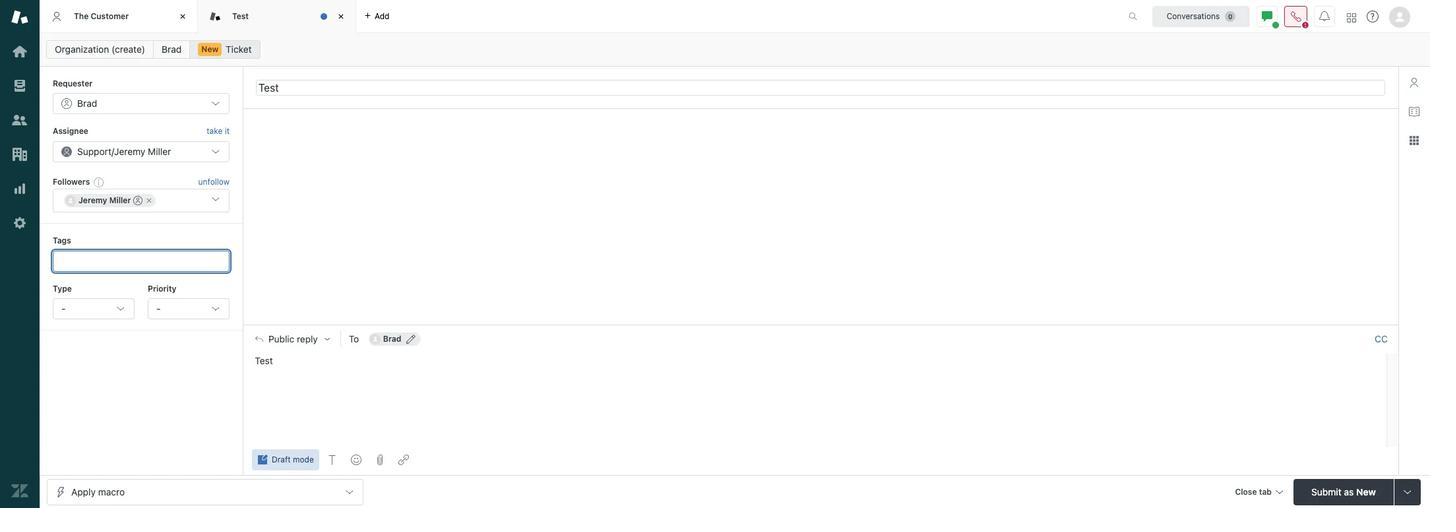Task type: vqa. For each thing, say whether or not it's contained in the screenshot.
New within "Secondary" ELEMENT
yes



Task type: describe. For each thing, give the bounding box(es) containing it.
requester
[[53, 79, 93, 88]]

edit user image
[[407, 335, 416, 344]]

jeremy miller option
[[64, 194, 156, 207]]

apply macro
[[71, 486, 125, 497]]

- button for priority
[[148, 298, 230, 319]]

apps image
[[1410, 135, 1420, 146]]

millerjeremy500@gmail.com image
[[65, 195, 76, 206]]

customer context image
[[1410, 77, 1420, 88]]

cc button
[[1375, 334, 1389, 345]]

take it
[[207, 126, 230, 136]]

cc
[[1376, 334, 1389, 345]]

unfollow button
[[198, 176, 230, 188]]

brad for requester
[[77, 98, 97, 109]]

reply
[[297, 334, 318, 345]]

the customer tab
[[40, 0, 198, 33]]

1 vertical spatial new
[[1357, 486, 1377, 497]]

organization
[[55, 44, 109, 55]]

close tab
[[1236, 487, 1273, 497]]

close image
[[176, 10, 189, 23]]

the customer
[[74, 11, 129, 21]]

new inside secondary "element"
[[202, 44, 219, 54]]

brad for to
[[383, 334, 402, 344]]

type
[[53, 284, 72, 293]]

assignee element
[[53, 141, 230, 162]]

views image
[[11, 77, 28, 94]]

customers image
[[11, 112, 28, 129]]

miller inside option
[[109, 195, 131, 205]]

conversations button
[[1153, 6, 1251, 27]]

jeremy inside option
[[79, 195, 107, 205]]

test inside the public reply composer draft mode text box
[[255, 355, 273, 367]]

info on adding followers image
[[94, 177, 104, 187]]

add link (cmd k) image
[[398, 455, 409, 465]]

test inside tab
[[232, 11, 249, 21]]

get help image
[[1368, 11, 1379, 22]]

/
[[112, 146, 114, 157]]

add
[[375, 11, 390, 21]]

take it button
[[207, 125, 230, 138]]

followers
[[53, 177, 90, 187]]

Public reply composer Draft mode text field
[[249, 353, 1383, 381]]

organization (create)
[[55, 44, 145, 55]]

brad inside secondary "element"
[[162, 44, 182, 55]]

organizations image
[[11, 146, 28, 163]]

remove image
[[145, 197, 153, 205]]

draft mode
[[272, 455, 314, 465]]

tab
[[1260, 487, 1273, 497]]

the
[[74, 11, 89, 21]]

tabs tab list
[[40, 0, 1115, 33]]

requester element
[[53, 93, 230, 114]]

conversations
[[1167, 11, 1221, 21]]

user is an agent image
[[134, 196, 143, 205]]

minimize composer image
[[816, 320, 826, 330]]

reporting image
[[11, 180, 28, 197]]

support
[[77, 146, 112, 157]]

test tab
[[198, 0, 356, 33]]



Task type: locate. For each thing, give the bounding box(es) containing it.
add button
[[356, 0, 398, 32]]

- down type
[[61, 303, 66, 314]]

Tags field
[[63, 254, 217, 268]]

Subject field
[[256, 80, 1386, 95]]

1 horizontal spatial - button
[[148, 298, 230, 319]]

add attachment image
[[375, 455, 385, 465]]

1 horizontal spatial test
[[255, 355, 273, 367]]

1 horizontal spatial brad
[[162, 44, 182, 55]]

klobrad84@gmail.com image
[[370, 334, 381, 345]]

close
[[1236, 487, 1258, 497]]

tags
[[53, 236, 71, 246]]

get started image
[[11, 43, 28, 60]]

- for priority
[[156, 303, 161, 314]]

1 horizontal spatial jeremy
[[114, 146, 145, 157]]

jeremy
[[114, 146, 145, 157], [79, 195, 107, 205]]

test up ticket
[[232, 11, 249, 21]]

jeremy right support
[[114, 146, 145, 157]]

as
[[1345, 486, 1355, 497]]

0 horizontal spatial miller
[[109, 195, 131, 205]]

0 vertical spatial miller
[[148, 146, 171, 157]]

take
[[207, 126, 223, 136]]

0 vertical spatial brad
[[162, 44, 182, 55]]

jeremy miller
[[79, 195, 131, 205]]

main element
[[0, 0, 40, 508]]

brad right klobrad84@gmail.com icon
[[383, 334, 402, 344]]

-
[[61, 303, 66, 314], [156, 303, 161, 314]]

notifications image
[[1320, 11, 1331, 21]]

organization (create) button
[[46, 40, 154, 59]]

- button down type
[[53, 298, 135, 319]]

(create)
[[112, 44, 145, 55]]

jeremy down info on adding followers icon
[[79, 195, 107, 205]]

knowledge image
[[1410, 106, 1420, 117]]

0 horizontal spatial test
[[232, 11, 249, 21]]

admin image
[[11, 215, 28, 232]]

public reply button
[[244, 326, 340, 353]]

- for type
[[61, 303, 66, 314]]

1 vertical spatial jeremy
[[79, 195, 107, 205]]

displays possible ticket submission types image
[[1403, 487, 1414, 497]]

0 vertical spatial jeremy
[[114, 146, 145, 157]]

0 vertical spatial test
[[232, 11, 249, 21]]

1 - from the left
[[61, 303, 66, 314]]

1 vertical spatial test
[[255, 355, 273, 367]]

test
[[232, 11, 249, 21], [255, 355, 273, 367]]

0 horizontal spatial brad
[[77, 98, 97, 109]]

priority
[[148, 284, 176, 293]]

0 horizontal spatial jeremy
[[79, 195, 107, 205]]

1 horizontal spatial new
[[1357, 486, 1377, 497]]

brad link
[[153, 40, 190, 59]]

new left ticket
[[202, 44, 219, 54]]

zendesk products image
[[1348, 13, 1357, 22]]

format text image
[[327, 455, 338, 465]]

submit as new
[[1312, 486, 1377, 497]]

miller
[[148, 146, 171, 157], [109, 195, 131, 205]]

it
[[225, 126, 230, 136]]

to
[[349, 334, 359, 345]]

draft mode button
[[252, 449, 319, 471]]

customer
[[91, 11, 129, 21]]

1 horizontal spatial miller
[[148, 146, 171, 157]]

jeremy inside assignee element
[[114, 146, 145, 157]]

miller right /
[[148, 146, 171, 157]]

macro
[[98, 486, 125, 497]]

new
[[202, 44, 219, 54], [1357, 486, 1377, 497]]

zendesk image
[[11, 482, 28, 500]]

2 vertical spatial brad
[[383, 334, 402, 344]]

assignee
[[53, 126, 88, 136]]

2 - from the left
[[156, 303, 161, 314]]

public reply
[[269, 334, 318, 345]]

1 vertical spatial brad
[[77, 98, 97, 109]]

zendesk support image
[[11, 9, 28, 26]]

button displays agent's chat status as online. image
[[1263, 11, 1273, 21]]

brad down requester
[[77, 98, 97, 109]]

- down 'priority'
[[156, 303, 161, 314]]

close image
[[335, 10, 348, 23]]

0 vertical spatial new
[[202, 44, 219, 54]]

2 horizontal spatial brad
[[383, 334, 402, 344]]

insert emojis image
[[351, 455, 362, 465]]

secondary element
[[40, 36, 1431, 63]]

1 vertical spatial miller
[[109, 195, 131, 205]]

submit
[[1312, 486, 1342, 497]]

brad down close icon at the top left of the page
[[162, 44, 182, 55]]

1 horizontal spatial -
[[156, 303, 161, 314]]

- button down 'priority'
[[148, 298, 230, 319]]

brad inside 'requester' element
[[77, 98, 97, 109]]

0 horizontal spatial - button
[[53, 298, 135, 319]]

0 horizontal spatial new
[[202, 44, 219, 54]]

0 horizontal spatial -
[[61, 303, 66, 314]]

- button for type
[[53, 298, 135, 319]]

brad
[[162, 44, 182, 55], [77, 98, 97, 109], [383, 334, 402, 344]]

public
[[269, 334, 295, 345]]

test down public
[[255, 355, 273, 367]]

mode
[[293, 455, 314, 465]]

- button
[[53, 298, 135, 319], [148, 298, 230, 319]]

apply
[[71, 486, 96, 497]]

ticket
[[226, 44, 252, 55]]

close tab button
[[1230, 479, 1289, 507]]

1 - button from the left
[[53, 298, 135, 319]]

draft
[[272, 455, 291, 465]]

new right as
[[1357, 486, 1377, 497]]

miller inside assignee element
[[148, 146, 171, 157]]

miller left user is an agent 'image'
[[109, 195, 131, 205]]

unfollow
[[198, 177, 230, 187]]

followers element
[[53, 189, 230, 213]]

2 - button from the left
[[148, 298, 230, 319]]

support / jeremy miller
[[77, 146, 171, 157]]



